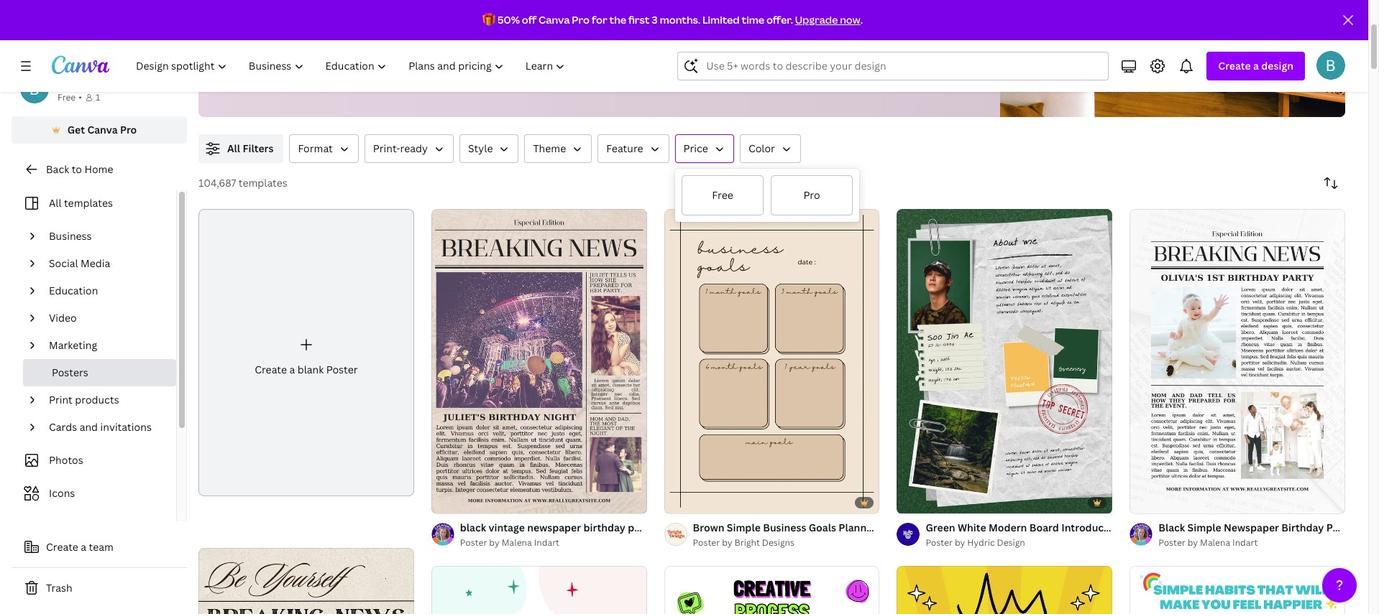 Task type: vqa. For each thing, say whether or not it's contained in the screenshot.
season
no



Task type: locate. For each thing, give the bounding box(es) containing it.
grab
[[221, 24, 248, 40]]

1 vertical spatial free
[[712, 188, 733, 202]]

event
[[459, 6, 490, 22]]

brown simple business goals planner poster link
[[693, 521, 911, 537]]

0 vertical spatial a
[[1253, 59, 1259, 73]]

1 horizontal spatial business
[[763, 521, 806, 535]]

templates for all templates
[[64, 196, 113, 210]]

to right back
[[72, 163, 82, 176]]

for left the the
[[592, 13, 607, 27]]

2 simple from the left
[[1188, 521, 1221, 535]]

1 horizontal spatial poster by malena indart link
[[1159, 537, 1345, 551]]

2 malena from the left
[[1200, 537, 1230, 549]]

1 horizontal spatial templates
[[239, 176, 287, 190]]

0 horizontal spatial and
[[80, 421, 98, 434]]

print products link
[[43, 387, 168, 414]]

2 by from the left
[[722, 537, 732, 549]]

1 simple from the left
[[727, 521, 761, 535]]

poster inside black vintage newspaper birthday party poster poster by malena indart
[[460, 537, 487, 549]]

create inside dropdown button
[[1218, 59, 1251, 73]]

1 vertical spatial all
[[49, 196, 61, 210]]

2 horizontal spatial a
[[1253, 59, 1259, 73]]

templates down 'back to home'
[[64, 196, 113, 210]]

create
[[1218, 59, 1251, 73], [255, 363, 287, 377], [46, 541, 78, 554]]

canva right get
[[87, 123, 118, 137]]

all
[[227, 142, 240, 155], [49, 196, 61, 210], [1126, 521, 1139, 535]]

1 vertical spatial canva
[[87, 123, 118, 137]]

1 horizontal spatial create
[[255, 363, 287, 377]]

2 indart from the left
[[1233, 537, 1258, 549]]

free left '•' at the left of the page
[[58, 91, 76, 104]]

a left team
[[81, 541, 86, 554]]

by left "bright"
[[722, 537, 732, 549]]

a left 'design' in the right of the page
[[1253, 59, 1259, 73]]

cards and invitations link
[[43, 414, 168, 442]]

2 vertical spatial create
[[46, 541, 78, 554]]

social
[[49, 257, 78, 270]]

birthday
[[1282, 521, 1324, 535]]

0 horizontal spatial pro
[[120, 123, 137, 137]]

to inside generate buzz for your promo, product, or event with an eye-catching poster. grab and customize free poster templates from our selection to get started.
[[562, 24, 574, 40]]

poster inside generate buzz for your promo, product, or event with an eye-catching poster. grab and customize free poster templates from our selection to get started.
[[359, 24, 396, 40]]

poster right party
[[657, 521, 689, 535]]

1 malena from the left
[[502, 537, 532, 549]]

by
[[489, 537, 500, 549], [722, 537, 732, 549], [955, 537, 965, 549], [1188, 537, 1198, 549]]

.
[[861, 13, 863, 27]]

get
[[577, 24, 594, 40]]

3 by from the left
[[955, 537, 965, 549]]

all left about on the right bottom of page
[[1126, 521, 1139, 535]]

get
[[67, 123, 85, 137]]

malena inside black vintage newspaper birthday party poster poster by malena indart
[[502, 537, 532, 549]]

1 poster by malena indart link from the left
[[460, 537, 647, 551]]

1 horizontal spatial free
[[712, 188, 733, 202]]

0 horizontal spatial indart
[[534, 537, 559, 549]]

0 vertical spatial poster
[[359, 24, 396, 40]]

beige vintage newspaper motivational quote poster image
[[198, 549, 414, 615]]

party
[[628, 521, 654, 535]]

green white modern board introduction all about me poster image
[[897, 209, 1113, 514]]

0 vertical spatial free
[[58, 91, 76, 104]]

0 horizontal spatial business
[[49, 229, 92, 243]]

introduction
[[1061, 521, 1123, 535]]

create a design button
[[1207, 52, 1305, 81]]

1 vertical spatial create
[[255, 363, 287, 377]]

to left get
[[562, 24, 574, 40]]

poster by malena indart link
[[460, 537, 647, 551], [1159, 537, 1345, 551]]

0 horizontal spatial templates
[[64, 196, 113, 210]]

2 vertical spatial pro
[[803, 188, 820, 202]]

vintage
[[489, 521, 525, 535]]

Search search field
[[706, 52, 1100, 80]]

2 vertical spatial all
[[1126, 521, 1139, 535]]

templates
[[399, 24, 454, 40], [239, 176, 287, 190], [64, 196, 113, 210]]

create left team
[[46, 541, 78, 554]]

simple inside black simple newspaper birthday poster poster by malena indart
[[1188, 521, 1221, 535]]

0 horizontal spatial malena
[[502, 537, 532, 549]]

1 horizontal spatial canva
[[539, 13, 570, 27]]

templates down filters
[[239, 176, 287, 190]]

1 by from the left
[[489, 537, 500, 549]]

upgrade
[[795, 13, 838, 27]]

1 vertical spatial to
[[72, 163, 82, 176]]

1 vertical spatial a
[[289, 363, 295, 377]]

0 vertical spatial templates
[[399, 24, 454, 40]]

back to home
[[46, 163, 113, 176]]

theme button
[[525, 134, 592, 163]]

get canva pro button
[[12, 116, 187, 144]]

an
[[520, 6, 533, 22]]

blank
[[297, 363, 324, 377]]

business up poster by bright designs link
[[763, 521, 806, 535]]

2 vertical spatial a
[[81, 541, 86, 554]]

red and green illustrative christmas event poster image
[[431, 567, 647, 615]]

0 horizontal spatial for
[[303, 6, 320, 22]]

and
[[251, 24, 272, 40], [80, 421, 98, 434]]

1 horizontal spatial and
[[251, 24, 272, 40]]

canva right off
[[539, 13, 570, 27]]

free
[[58, 91, 76, 104], [712, 188, 733, 202]]

1 horizontal spatial a
[[289, 363, 295, 377]]

color
[[748, 142, 775, 155]]

0 vertical spatial all
[[227, 142, 240, 155]]

hydric
[[967, 537, 995, 549]]

generate buzz for your promo, product, or event with an eye-catching poster. grab and customize free poster templates from our selection to get started.
[[221, 6, 649, 40]]

1 vertical spatial and
[[80, 421, 98, 434]]

free •
[[58, 91, 82, 104]]

2 horizontal spatial pro
[[803, 188, 820, 202]]

and down generate
[[251, 24, 272, 40]]

education link
[[43, 278, 168, 305]]

1 vertical spatial templates
[[239, 176, 287, 190]]

poster down promo,
[[359, 24, 396, 40]]

all left filters
[[227, 142, 240, 155]]

0 horizontal spatial free
[[58, 91, 76, 104]]

pro button
[[770, 175, 854, 216]]

0 horizontal spatial poster by malena indart link
[[460, 537, 647, 551]]

create inside button
[[46, 541, 78, 554]]

blue white playful illustration lifestyle poster image
[[1130, 567, 1345, 615]]

1
[[96, 91, 100, 104]]

to
[[562, 24, 574, 40], [72, 163, 82, 176]]

malena
[[502, 537, 532, 549], [1200, 537, 1230, 549]]

104,687
[[198, 176, 236, 190]]

brad klo image
[[1317, 51, 1345, 80]]

and right 'cards'
[[80, 421, 98, 434]]

upgrade now button
[[795, 13, 861, 27]]

malena down newspaper
[[1200, 537, 1230, 549]]

simple up "bright"
[[727, 521, 761, 535]]

photos
[[49, 454, 83, 467]]

canva inside button
[[87, 123, 118, 137]]

0 horizontal spatial poster
[[359, 24, 396, 40]]

trash link
[[12, 575, 187, 603]]

0 horizontal spatial create
[[46, 541, 78, 554]]

green white modern board introduction all about me poster poster by hydric design
[[926, 521, 1223, 549]]

for up customize
[[303, 6, 320, 22]]

by down 'me' in the right of the page
[[1188, 537, 1198, 549]]

generate
[[221, 6, 273, 22]]

board
[[1030, 521, 1059, 535]]

1 horizontal spatial to
[[562, 24, 574, 40]]

None search field
[[678, 52, 1109, 81]]

0 vertical spatial to
[[562, 24, 574, 40]]

1 horizontal spatial all
[[227, 142, 240, 155]]

canva
[[539, 13, 570, 27], [87, 123, 118, 137]]

marketing
[[49, 339, 97, 352]]

simple inside brown simple business goals planner poster poster by bright designs
[[727, 521, 761, 535]]

posters
[[52, 366, 88, 380]]

4 by from the left
[[1188, 537, 1198, 549]]

0 horizontal spatial canva
[[87, 123, 118, 137]]

free down price button
[[712, 188, 733, 202]]

black simple newspaper birthday poster poster by malena indart
[[1159, 521, 1358, 549]]

theme
[[533, 142, 566, 155]]

0 vertical spatial and
[[251, 24, 272, 40]]

by down vintage
[[489, 537, 500, 549]]

catching
[[560, 6, 608, 22]]

all for all templates
[[49, 196, 61, 210]]

newspaper
[[1224, 521, 1279, 535]]

3
[[652, 13, 658, 27]]

all inside button
[[227, 142, 240, 155]]

design
[[1261, 59, 1294, 73]]

create a design
[[1218, 59, 1294, 73]]

0 vertical spatial pro
[[572, 13, 590, 27]]

templates down product,
[[399, 24, 454, 40]]

business up social
[[49, 229, 92, 243]]

0 horizontal spatial a
[[81, 541, 86, 554]]

business
[[49, 229, 92, 243], [763, 521, 806, 535]]

white
[[958, 521, 986, 535]]

a inside button
[[81, 541, 86, 554]]

1 horizontal spatial indart
[[1233, 537, 1258, 549]]

create for create a blank poster
[[255, 363, 287, 377]]

2 vertical spatial templates
[[64, 196, 113, 210]]

simple right black
[[1188, 521, 1221, 535]]

1 vertical spatial business
[[763, 521, 806, 535]]

0 vertical spatial canva
[[539, 13, 570, 27]]

a inside dropdown button
[[1253, 59, 1259, 73]]

media
[[81, 257, 110, 270]]

free inside button
[[712, 188, 733, 202]]

templates for 104,687 templates
[[239, 176, 287, 190]]

by inside brown simple business goals planner poster poster by bright designs
[[722, 537, 732, 549]]

poster inside black vintage newspaper birthday party poster poster by malena indart
[[657, 521, 689, 535]]

50%
[[498, 13, 520, 27]]

a left blank
[[289, 363, 295, 377]]

0 vertical spatial create
[[1218, 59, 1251, 73]]

0 horizontal spatial to
[[72, 163, 82, 176]]

print
[[49, 393, 73, 407]]

all down back
[[49, 196, 61, 210]]

limited
[[703, 13, 740, 27]]

back to home link
[[12, 155, 187, 184]]

design
[[997, 537, 1025, 549]]

poster by malena indart link for newspaper
[[460, 537, 647, 551]]

business inside brown simple business goals planner poster poster by bright designs
[[763, 521, 806, 535]]

0 horizontal spatial all
[[49, 196, 61, 210]]

poster
[[359, 24, 396, 40], [657, 521, 689, 535]]

create left blank
[[255, 363, 287, 377]]

by down white
[[955, 537, 965, 549]]

black white playful doodle creative process infographic poster image
[[664, 567, 880, 615]]

a for blank
[[289, 363, 295, 377]]

1 vertical spatial poster
[[657, 521, 689, 535]]

or
[[444, 6, 456, 22]]

icons link
[[20, 480, 168, 508]]

social media link
[[43, 250, 168, 278]]

1 horizontal spatial poster
[[657, 521, 689, 535]]

2 horizontal spatial all
[[1126, 521, 1139, 535]]

2 horizontal spatial templates
[[399, 24, 454, 40]]

0 horizontal spatial simple
[[727, 521, 761, 535]]

ready
[[400, 142, 428, 155]]

free for free
[[712, 188, 733, 202]]

malena down vintage
[[502, 537, 532, 549]]

newspaper
[[527, 521, 581, 535]]

1 horizontal spatial simple
[[1188, 521, 1221, 535]]

free
[[334, 24, 357, 40]]

2 horizontal spatial create
[[1218, 59, 1251, 73]]

2 poster by malena indart link from the left
[[1159, 537, 1345, 551]]

create left 'design' in the right of the page
[[1218, 59, 1251, 73]]

1 horizontal spatial malena
[[1200, 537, 1230, 549]]

1 indart from the left
[[534, 537, 559, 549]]



Task type: describe. For each thing, give the bounding box(es) containing it.
poster by bright designs link
[[693, 537, 880, 551]]

all templates link
[[20, 190, 168, 217]]

print-ready button
[[364, 134, 454, 163]]

by inside black simple newspaper birthday poster poster by malena indart
[[1188, 537, 1198, 549]]

time
[[742, 13, 764, 27]]

all for all filters
[[227, 142, 240, 155]]

Sort by button
[[1317, 169, 1345, 198]]

simple for brown
[[727, 521, 761, 535]]

by inside green white modern board introduction all about me poster poster by hydric design
[[955, 537, 965, 549]]

🎁 50% off canva pro for the first 3 months. limited time offer. upgrade now .
[[483, 13, 863, 27]]

birthday
[[584, 521, 626, 535]]

black simple newspaper birthday poster image
[[1130, 209, 1345, 514]]

yellow illustrative attention poster image
[[897, 567, 1113, 615]]

style button
[[460, 134, 519, 163]]

photos link
[[20, 447, 168, 475]]

create a blank poster element
[[198, 209, 414, 497]]

for inside generate buzz for your promo, product, or event with an eye-catching poster. grab and customize free poster templates from our selection to get started.
[[303, 6, 320, 22]]

poster.
[[610, 6, 649, 22]]

brown
[[693, 521, 724, 535]]

indart inside black vintage newspaper birthday party poster poster by malena indart
[[534, 537, 559, 549]]

1 horizontal spatial pro
[[572, 13, 590, 27]]

104,687 templates
[[198, 176, 287, 190]]

buzz
[[275, 6, 301, 22]]

marketing link
[[43, 332, 168, 360]]

from
[[457, 24, 484, 40]]

modern
[[989, 521, 1027, 535]]

feature
[[606, 142, 643, 155]]

black vintage newspaper birthday party poster poster by malena indart
[[460, 521, 689, 549]]

first
[[628, 13, 650, 27]]

now
[[840, 13, 861, 27]]

all filters button
[[198, 134, 284, 163]]

black vintage newspaper birthday party poster image
[[431, 209, 647, 514]]

brown simple business goals planner poster image
[[664, 209, 880, 514]]

bright
[[735, 537, 760, 549]]

offer.
[[766, 13, 793, 27]]

and inside generate buzz for your promo, product, or event with an eye-catching poster. grab and customize free poster templates from our selection to get started.
[[251, 24, 272, 40]]

poster by hydric design link
[[926, 537, 1113, 551]]

about
[[1141, 521, 1171, 535]]

cards and invitations
[[49, 421, 152, 434]]

green
[[926, 521, 955, 535]]

a for design
[[1253, 59, 1259, 73]]

trash
[[46, 582, 72, 595]]

months.
[[660, 13, 700, 27]]

product,
[[393, 6, 441, 22]]

selection
[[509, 24, 559, 40]]

all templates
[[49, 196, 113, 210]]

top level navigation element
[[127, 52, 578, 81]]

free for free •
[[58, 91, 76, 104]]

poster by malena indart link for newspaper
[[1159, 537, 1345, 551]]

eye-
[[536, 6, 560, 22]]

started.
[[597, 24, 640, 40]]

goals
[[809, 521, 836, 535]]

the
[[609, 13, 626, 27]]

all inside green white modern board introduction all about me poster poster by hydric design
[[1126, 521, 1139, 535]]

print-ready
[[373, 142, 428, 155]]

0 vertical spatial business
[[49, 229, 92, 243]]

education
[[49, 284, 98, 298]]

invitations
[[100, 421, 152, 434]]

off
[[522, 13, 537, 27]]

create a blank poster
[[255, 363, 358, 377]]

with
[[493, 6, 517, 22]]

team
[[89, 541, 114, 554]]

video
[[49, 311, 77, 325]]

cards
[[49, 421, 77, 434]]

business link
[[43, 223, 168, 250]]

customize
[[275, 24, 332, 40]]

create a blank poster link
[[198, 209, 414, 497]]

free button
[[681, 175, 764, 216]]

1 vertical spatial pro
[[120, 123, 137, 137]]

filters
[[243, 142, 274, 155]]

•
[[79, 91, 82, 104]]

1 horizontal spatial for
[[592, 13, 607, 27]]

indart inside black simple newspaper birthday poster poster by malena indart
[[1233, 537, 1258, 549]]

color button
[[740, 134, 801, 163]]

me
[[1174, 521, 1189, 535]]

feature button
[[598, 134, 669, 163]]

social media
[[49, 257, 110, 270]]

price
[[684, 142, 708, 155]]

malena inside black simple newspaper birthday poster poster by malena indart
[[1200, 537, 1230, 549]]

create for create a design
[[1218, 59, 1251, 73]]

style
[[468, 142, 493, 155]]

create a team
[[46, 541, 114, 554]]

our
[[487, 24, 506, 40]]

🎁
[[483, 13, 496, 27]]

icons
[[49, 487, 75, 500]]

format
[[298, 142, 333, 155]]

black vintage newspaper birthday party poster link
[[460, 521, 689, 537]]

templates inside generate buzz for your promo, product, or event with an eye-catching poster. grab and customize free poster templates from our selection to get started.
[[399, 24, 454, 40]]

simple for black
[[1188, 521, 1221, 535]]

all filters
[[227, 142, 274, 155]]

print-
[[373, 142, 400, 155]]

by inside black vintage newspaper birthday party poster poster by malena indart
[[489, 537, 500, 549]]

create for create a team
[[46, 541, 78, 554]]

a for team
[[81, 541, 86, 554]]



